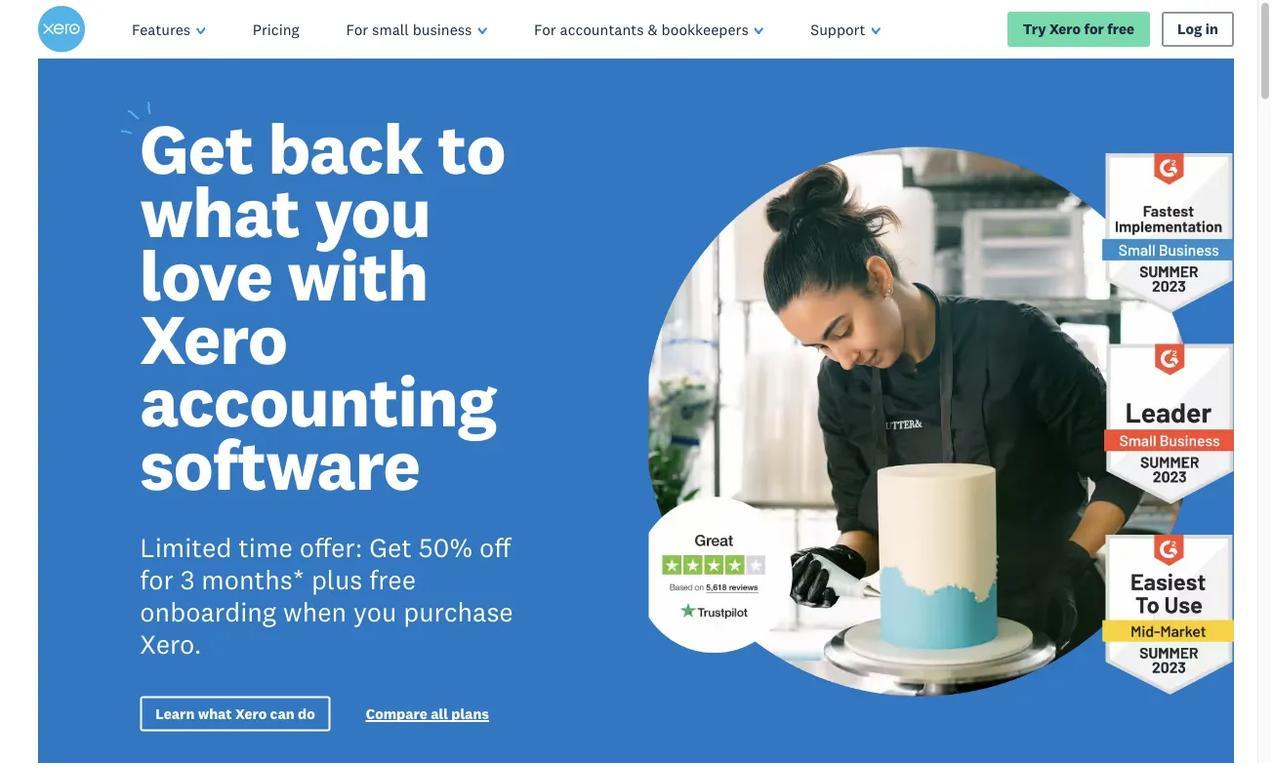 Task type: locate. For each thing, give the bounding box(es) containing it.
0 horizontal spatial get
[[140, 104, 253, 192]]

for inside dropdown button
[[534, 20, 556, 39]]

xero
[[1050, 20, 1081, 38], [140, 294, 287, 382], [235, 705, 267, 723]]

xero homepage image
[[38, 6, 85, 53]]

0 horizontal spatial for
[[346, 20, 368, 39]]

off
[[479, 531, 511, 565]]

back to what you love with xero accounting software
[[140, 104, 505, 509]]

when
[[283, 596, 347, 629]]

for left 3
[[140, 563, 174, 597]]

compare all plans
[[366, 705, 489, 723]]

0 vertical spatial what
[[140, 168, 300, 256]]

1 vertical spatial free
[[369, 563, 416, 597]]

for accountants & bookkeepers
[[534, 20, 749, 39]]

0 vertical spatial free
[[1108, 20, 1135, 38]]

1 vertical spatial you
[[354, 596, 397, 629]]

for inside dropdown button
[[346, 20, 368, 39]]

1 horizontal spatial get
[[369, 531, 412, 565]]

what
[[140, 168, 300, 256], [198, 705, 232, 723]]

with
[[287, 231, 428, 319]]

1 horizontal spatial free
[[1108, 20, 1135, 38]]

learn
[[156, 705, 195, 723]]

in
[[1206, 20, 1219, 38]]

you inside limited time offer: get 50% off for 3 months* plus free onboarding when you purchase xero.
[[354, 596, 397, 629]]

features button
[[108, 0, 229, 59]]

can
[[270, 705, 295, 723]]

love
[[140, 231, 272, 319]]

get inside limited time offer: get 50% off for 3 months* plus free onboarding when you purchase xero.
[[369, 531, 412, 565]]

offer:
[[299, 531, 363, 565]]

1 horizontal spatial for
[[1085, 20, 1104, 38]]

for left accountants
[[534, 20, 556, 39]]

0 vertical spatial you
[[314, 168, 431, 256]]

1 vertical spatial for
[[140, 563, 174, 597]]

for right 'try'
[[1085, 20, 1104, 38]]

2 for from the left
[[534, 20, 556, 39]]

2 vertical spatial xero
[[235, 705, 267, 723]]

for for for accountants & bookkeepers
[[534, 20, 556, 39]]

1 vertical spatial xero
[[140, 294, 287, 382]]

software
[[140, 421, 420, 509]]

to
[[438, 104, 505, 192]]

1 horizontal spatial for
[[534, 20, 556, 39]]

0 vertical spatial for
[[1085, 20, 1104, 38]]

for left the small
[[346, 20, 368, 39]]

0 horizontal spatial for
[[140, 563, 174, 597]]

free
[[1108, 20, 1135, 38], [369, 563, 416, 597]]

for
[[346, 20, 368, 39], [534, 20, 556, 39]]

what inside the "back to what you love with xero accounting software"
[[140, 168, 300, 256]]

1 for from the left
[[346, 20, 368, 39]]

free left log
[[1108, 20, 1135, 38]]

log in
[[1178, 20, 1219, 38]]

support
[[811, 20, 866, 39]]

1 vertical spatial get
[[369, 531, 412, 565]]

50%
[[419, 531, 473, 565]]

you
[[314, 168, 431, 256], [354, 596, 397, 629]]

limited
[[140, 531, 232, 565]]

0 horizontal spatial free
[[369, 563, 416, 597]]

free right plus
[[369, 563, 416, 597]]

learn what xero can do
[[156, 705, 315, 723]]

xero.
[[140, 628, 202, 662]]

for
[[1085, 20, 1104, 38], [140, 563, 174, 597]]

get
[[140, 104, 253, 192], [369, 531, 412, 565]]

free inside limited time offer: get 50% off for 3 months* plus free onboarding when you purchase xero.
[[369, 563, 416, 597]]



Task type: describe. For each thing, give the bounding box(es) containing it.
small
[[372, 20, 409, 39]]

a xero user decorating a cake with blue icing. social proof badges surrounding the circular image. image
[[649, 59, 1234, 764]]

pricing link
[[229, 0, 323, 59]]

pricing
[[253, 20, 299, 39]]

learn what xero can do link
[[140, 697, 331, 732]]

do
[[298, 705, 315, 723]]

all
[[431, 705, 448, 723]]

for for for small business
[[346, 20, 368, 39]]

time
[[239, 531, 293, 565]]

compare all plans link
[[366, 705, 489, 727]]

for accountants & bookkeepers button
[[511, 0, 787, 59]]

for inside limited time offer: get 50% off for 3 months* plus free onboarding when you purchase xero.
[[140, 563, 174, 597]]

compare
[[366, 705, 428, 723]]

bookkeepers
[[662, 20, 749, 39]]

3
[[180, 563, 195, 597]]

back
[[268, 104, 423, 192]]

for small business
[[346, 20, 472, 39]]

try xero for free link
[[1008, 12, 1150, 47]]

business
[[413, 20, 472, 39]]

0 vertical spatial get
[[140, 104, 253, 192]]

onboarding
[[140, 596, 277, 629]]

plans
[[451, 705, 489, 723]]

&
[[648, 20, 658, 39]]

limited time offer: get 50% off for 3 months* plus free onboarding when you purchase xero.
[[140, 531, 513, 662]]

1 vertical spatial what
[[198, 705, 232, 723]]

accountants
[[560, 20, 644, 39]]

months*
[[202, 563, 305, 597]]

log
[[1178, 20, 1203, 38]]

accounting
[[140, 358, 496, 446]]

for small business button
[[323, 0, 511, 59]]

try
[[1023, 20, 1046, 38]]

purchase
[[404, 596, 513, 629]]

support button
[[787, 0, 904, 59]]

log in link
[[1162, 12, 1234, 47]]

0 vertical spatial xero
[[1050, 20, 1081, 38]]

features
[[132, 20, 191, 39]]

you inside the "back to what you love with xero accounting software"
[[314, 168, 431, 256]]

try xero for free
[[1023, 20, 1135, 38]]

xero inside the "back to what you love with xero accounting software"
[[140, 294, 287, 382]]

plus
[[311, 563, 363, 597]]



Task type: vqa. For each thing, say whether or not it's contained in the screenshot.
3
yes



